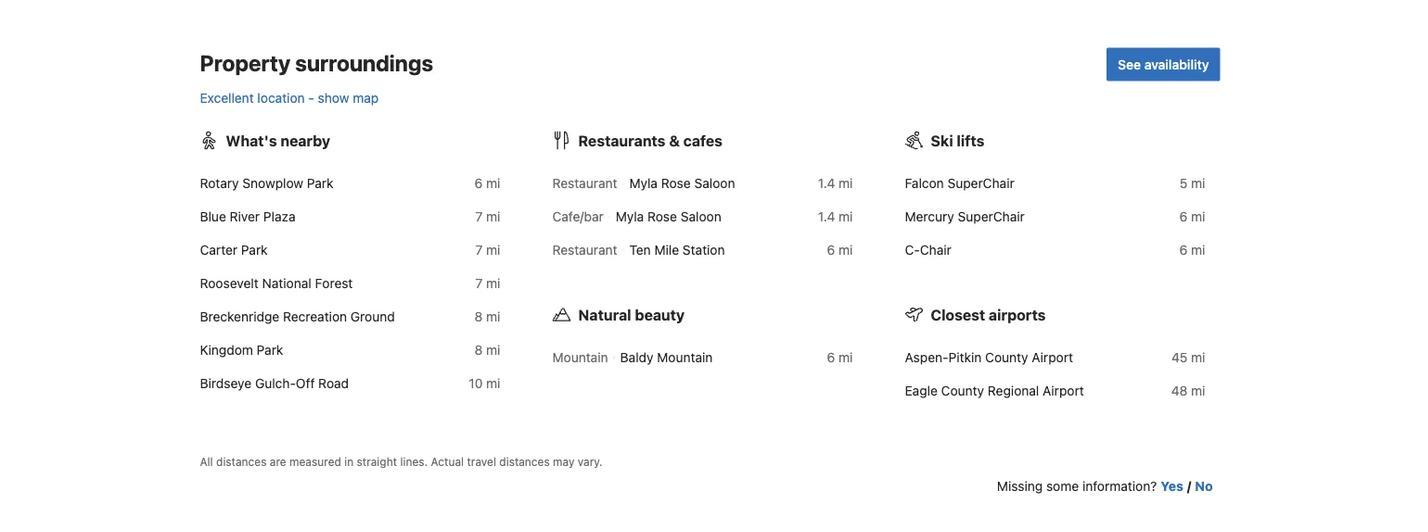 Task type: locate. For each thing, give the bounding box(es) containing it.
nearby
[[281, 132, 331, 150]]

0 vertical spatial 7 mi
[[476, 209, 501, 224]]

2 vertical spatial 7 mi
[[476, 276, 501, 291]]

10
[[469, 376, 483, 391]]

saloon down cafes
[[695, 175, 735, 191]]

1 vertical spatial county
[[942, 383, 985, 399]]

saloon up the station
[[681, 209, 722, 224]]

2 1.4 mi from the top
[[818, 209, 853, 224]]

myla rose saloon down "&"
[[630, 175, 735, 191]]

0 vertical spatial 8
[[475, 309, 483, 324]]

1.4 mi for cafe/bar
[[818, 209, 853, 224]]

0 vertical spatial 7
[[476, 209, 483, 224]]

airport
[[1032, 350, 1074, 365], [1043, 383, 1085, 399]]

myla rose saloon up mile
[[616, 209, 722, 224]]

3 7 mi from the top
[[476, 276, 501, 291]]

1 vertical spatial airport
[[1043, 383, 1085, 399]]

park for kingdom park
[[257, 343, 283, 358]]

1 vertical spatial park
[[241, 242, 268, 258]]

8 mi for breckenridge recreation ground
[[475, 309, 501, 324]]

location
[[257, 90, 305, 105]]

1 7 mi from the top
[[476, 209, 501, 224]]

natural beauty
[[579, 306, 685, 324]]

mi for eagle county regional airport
[[1192, 383, 1206, 399]]

6
[[475, 175, 483, 191], [1180, 209, 1188, 224], [827, 242, 835, 258], [1180, 242, 1188, 258], [827, 350, 835, 365]]

mi for blue river plaza
[[486, 209, 501, 224]]

0 vertical spatial superchair
[[948, 175, 1015, 191]]

off
[[296, 376, 315, 391]]

0 vertical spatial county
[[986, 350, 1029, 365]]

baldy
[[620, 350, 654, 365]]

mile
[[655, 242, 679, 258]]

vary.
[[578, 456, 603, 469]]

excellent location - show map link
[[200, 90, 379, 105]]

1 7 from the top
[[476, 209, 483, 224]]

1 8 mi from the top
[[475, 309, 501, 324]]

lines.
[[400, 456, 428, 469]]

river
[[230, 209, 260, 224]]

3 7 from the top
[[476, 276, 483, 291]]

airport for aspen-pitkin county airport
[[1032, 350, 1074, 365]]

myla rose saloon for cafe/bar
[[616, 209, 722, 224]]

2 1.4 from the top
[[818, 209, 835, 224]]

1 vertical spatial myla rose saloon
[[616, 209, 722, 224]]

park up birdseye gulch-off road
[[257, 343, 283, 358]]

saloon
[[695, 175, 735, 191], [681, 209, 722, 224]]

1 mountain from the left
[[553, 350, 608, 365]]

restaurant down cafe/bar
[[553, 242, 618, 258]]

2 8 mi from the top
[[475, 343, 501, 358]]

superchair
[[948, 175, 1015, 191], [958, 209, 1025, 224]]

county
[[986, 350, 1029, 365], [942, 383, 985, 399]]

2 8 from the top
[[475, 343, 483, 358]]

straight
[[357, 456, 397, 469]]

rose
[[661, 175, 691, 191], [648, 209, 677, 224]]

0 horizontal spatial distances
[[216, 456, 267, 469]]

0 horizontal spatial mountain
[[553, 350, 608, 365]]

park down nearby
[[307, 175, 334, 191]]

1 vertical spatial restaurant
[[553, 242, 618, 258]]

national
[[262, 276, 312, 291]]

1.4 for cafe/bar
[[818, 209, 835, 224]]

all
[[200, 456, 213, 469]]

restaurant
[[553, 175, 618, 191], [553, 242, 618, 258]]

yes button
[[1161, 478, 1184, 496]]

mountain right baldy
[[657, 350, 713, 365]]

2 restaurant from the top
[[553, 242, 618, 258]]

8 for kingdom park
[[475, 343, 483, 358]]

2 7 from the top
[[476, 242, 483, 258]]

rotary snowplow park
[[200, 175, 334, 191]]

7 for plaza
[[476, 209, 483, 224]]

2 7 mi from the top
[[476, 242, 501, 258]]

1 1.4 mi from the top
[[818, 175, 853, 191]]

2 vertical spatial 7
[[476, 276, 483, 291]]

distances left the 'may'
[[500, 456, 550, 469]]

rose up mile
[[648, 209, 677, 224]]

0 vertical spatial myla rose saloon
[[630, 175, 735, 191]]

0 vertical spatial airport
[[1032, 350, 1074, 365]]

1 vertical spatial superchair
[[958, 209, 1025, 224]]

1 vertical spatial myla
[[616, 209, 644, 224]]

1 vertical spatial 7
[[476, 242, 483, 258]]

myla rose saloon
[[630, 175, 735, 191], [616, 209, 722, 224]]

superchair up mercury superchair
[[948, 175, 1015, 191]]

myla up ten
[[616, 209, 644, 224]]

1 vertical spatial 1.4 mi
[[818, 209, 853, 224]]

7 mi for plaza
[[476, 209, 501, 224]]

6 mi
[[475, 175, 501, 191], [1180, 209, 1206, 224], [827, 242, 853, 258], [1180, 242, 1206, 258], [827, 350, 853, 365]]

blue
[[200, 209, 226, 224]]

1.4
[[818, 175, 835, 191], [818, 209, 835, 224]]

rose down "&"
[[661, 175, 691, 191]]

1 vertical spatial 7 mi
[[476, 242, 501, 258]]

cafes
[[684, 132, 723, 150]]

6 for c-chair
[[1180, 242, 1188, 258]]

1.4 mi
[[818, 175, 853, 191], [818, 209, 853, 224]]

surroundings
[[295, 50, 433, 76]]

mi for mercury superchair
[[1192, 209, 1206, 224]]

mercury
[[905, 209, 955, 224]]

distances
[[216, 456, 267, 469], [500, 456, 550, 469]]

restaurants & cafes
[[579, 132, 723, 150]]

/
[[1188, 479, 1192, 495]]

0 vertical spatial rose
[[661, 175, 691, 191]]

aspen-pitkin county airport
[[905, 350, 1074, 365]]

1 1.4 from the top
[[818, 175, 835, 191]]

mercury superchair
[[905, 209, 1025, 224]]

mountain
[[553, 350, 608, 365], [657, 350, 713, 365]]

superchair for falcon superchair
[[948, 175, 1015, 191]]

plaza
[[263, 209, 296, 224]]

1 8 from the top
[[475, 309, 483, 324]]

road
[[318, 376, 349, 391]]

birdseye
[[200, 376, 252, 391]]

airport right regional
[[1043, 383, 1085, 399]]

0 vertical spatial restaurant
[[553, 175, 618, 191]]

0 vertical spatial 1.4 mi
[[818, 175, 853, 191]]

park
[[307, 175, 334, 191], [241, 242, 268, 258], [257, 343, 283, 358]]

baldy mountain
[[620, 350, 713, 365]]

1 vertical spatial saloon
[[681, 209, 722, 224]]

1 vertical spatial 8 mi
[[475, 343, 501, 358]]

8 mi
[[475, 309, 501, 324], [475, 343, 501, 358]]

1.4 for restaurant
[[818, 175, 835, 191]]

0 horizontal spatial county
[[942, 383, 985, 399]]

myla for cafe/bar
[[616, 209, 644, 224]]

distances right all
[[216, 456, 267, 469]]

0 vertical spatial saloon
[[695, 175, 735, 191]]

myla down restaurants & cafes
[[630, 175, 658, 191]]

7 mi
[[476, 209, 501, 224], [476, 242, 501, 258], [476, 276, 501, 291]]

1 horizontal spatial distances
[[500, 456, 550, 469]]

0 vertical spatial myla
[[630, 175, 658, 191]]

48 mi
[[1172, 383, 1206, 399]]

park down blue river plaza
[[241, 242, 268, 258]]

carter park
[[200, 242, 268, 258]]

8
[[475, 309, 483, 324], [475, 343, 483, 358]]

mi for rotary snowplow park
[[486, 175, 501, 191]]

1 restaurant from the top
[[553, 175, 618, 191]]

7
[[476, 209, 483, 224], [476, 242, 483, 258], [476, 276, 483, 291]]

yes
[[1161, 479, 1184, 495]]

eagle county regional airport
[[905, 383, 1085, 399]]

property
[[200, 50, 291, 76]]

mi for aspen-pitkin county airport
[[1192, 350, 1206, 365]]

1 horizontal spatial county
[[986, 350, 1029, 365]]

restaurant up cafe/bar
[[553, 175, 618, 191]]

rose for restaurant
[[661, 175, 691, 191]]

county down pitkin
[[942, 383, 985, 399]]

mountain down natural
[[553, 350, 608, 365]]

1 vertical spatial rose
[[648, 209, 677, 224]]

what's
[[226, 132, 277, 150]]

6 mi for mercury superchair
[[1180, 209, 1206, 224]]

0 vertical spatial 1.4
[[818, 175, 835, 191]]

1 vertical spatial 1.4
[[818, 209, 835, 224]]

excellent
[[200, 90, 254, 105]]

1 horizontal spatial mountain
[[657, 350, 713, 365]]

chair
[[920, 242, 952, 258]]

2 vertical spatial park
[[257, 343, 283, 358]]

airport up regional
[[1032, 350, 1074, 365]]

county up regional
[[986, 350, 1029, 365]]

1 vertical spatial 8
[[475, 343, 483, 358]]

restaurant for ten mile station
[[553, 242, 618, 258]]

rose for cafe/bar
[[648, 209, 677, 224]]

park for carter park
[[241, 242, 268, 258]]

0 vertical spatial 8 mi
[[475, 309, 501, 324]]

falcon superchair
[[905, 175, 1015, 191]]

-
[[308, 90, 314, 105]]

superchair down 'falcon superchair'
[[958, 209, 1025, 224]]



Task type: describe. For each thing, give the bounding box(es) containing it.
8 mi for kingdom park
[[475, 343, 501, 358]]

roosevelt national forest
[[200, 276, 353, 291]]

45 mi
[[1172, 350, 1206, 365]]

ski
[[931, 132, 954, 150]]

gulch-
[[255, 376, 296, 391]]

in
[[344, 456, 354, 469]]

lifts
[[957, 132, 985, 150]]

see availability
[[1118, 57, 1210, 72]]

mi for birdseye gulch-off road
[[486, 376, 501, 391]]

airport for eagle county regional airport
[[1043, 383, 1085, 399]]

availability
[[1145, 57, 1210, 72]]

measured
[[290, 456, 341, 469]]

see
[[1118, 57, 1141, 72]]

closest
[[931, 306, 986, 324]]

falcon
[[905, 175, 944, 191]]

recreation
[[283, 309, 347, 324]]

ten mile station
[[630, 242, 725, 258]]

6 mi for rotary snowplow park
[[475, 175, 501, 191]]

6 mi for c-chair
[[1180, 242, 1206, 258]]

no button
[[1196, 478, 1213, 496]]

myla rose saloon for restaurant
[[630, 175, 735, 191]]

mi for carter park
[[486, 242, 501, 258]]

superchair for mercury superchair
[[958, 209, 1025, 224]]

rotary
[[200, 175, 239, 191]]

actual
[[431, 456, 464, 469]]

myla for restaurant
[[630, 175, 658, 191]]

kingdom park
[[200, 343, 283, 358]]

may
[[553, 456, 575, 469]]

roosevelt
[[200, 276, 259, 291]]

map
[[353, 90, 379, 105]]

&
[[669, 132, 680, 150]]

0 vertical spatial park
[[307, 175, 334, 191]]

airports
[[989, 306, 1046, 324]]

48
[[1172, 383, 1188, 399]]

mi for breckenridge recreation ground
[[486, 309, 501, 324]]

beauty
[[635, 306, 685, 324]]

mi for kingdom park
[[486, 343, 501, 358]]

property surroundings
[[200, 50, 433, 76]]

pitkin
[[949, 350, 982, 365]]

eagle
[[905, 383, 938, 399]]

8 for breckenridge recreation ground
[[475, 309, 483, 324]]

restaurant for myla rose saloon
[[553, 175, 618, 191]]

birdseye gulch-off road
[[200, 376, 349, 391]]

restaurants
[[579, 132, 666, 150]]

show
[[318, 90, 349, 105]]

2 mountain from the left
[[657, 350, 713, 365]]

6 for rotary snowplow park
[[475, 175, 483, 191]]

c-chair
[[905, 242, 952, 258]]

regional
[[988, 383, 1040, 399]]

closest airports
[[931, 306, 1046, 324]]

saloon for restaurant
[[695, 175, 735, 191]]

see availability button
[[1107, 48, 1221, 81]]

breckenridge
[[200, 309, 279, 324]]

10 mi
[[469, 376, 501, 391]]

aspen-
[[905, 350, 949, 365]]

45
[[1172, 350, 1188, 365]]

ski lifts
[[931, 132, 985, 150]]

5 mi
[[1180, 175, 1206, 191]]

some
[[1047, 479, 1079, 495]]

snowplow
[[243, 175, 303, 191]]

carter
[[200, 242, 238, 258]]

6 for mercury superchair
[[1180, 209, 1188, 224]]

what's nearby
[[226, 132, 331, 150]]

mi for falcon superchair
[[1192, 175, 1206, 191]]

2 distances from the left
[[500, 456, 550, 469]]

breckenridge recreation ground
[[200, 309, 395, 324]]

natural
[[579, 306, 632, 324]]

no
[[1196, 479, 1213, 495]]

ground
[[351, 309, 395, 324]]

missing
[[997, 479, 1043, 495]]

are
[[270, 456, 286, 469]]

mi for roosevelt national forest
[[486, 276, 501, 291]]

missing some information? yes / no
[[997, 479, 1213, 495]]

kingdom
[[200, 343, 253, 358]]

1.4 mi for restaurant
[[818, 175, 853, 191]]

information?
[[1083, 479, 1157, 495]]

c-
[[905, 242, 920, 258]]

saloon for cafe/bar
[[681, 209, 722, 224]]

all distances are measured in straight lines. actual travel distances may vary.
[[200, 456, 603, 469]]

forest
[[315, 276, 353, 291]]

cafe/bar
[[553, 209, 604, 224]]

mi for c-chair
[[1192, 242, 1206, 258]]

1 distances from the left
[[216, 456, 267, 469]]

station
[[683, 242, 725, 258]]

7 mi for forest
[[476, 276, 501, 291]]

blue river plaza
[[200, 209, 296, 224]]

excellent location - show map
[[200, 90, 379, 105]]

7 for forest
[[476, 276, 483, 291]]

travel
[[467, 456, 496, 469]]

ten
[[630, 242, 651, 258]]

5
[[1180, 175, 1188, 191]]



Task type: vqa. For each thing, say whether or not it's contained in the screenshot.


